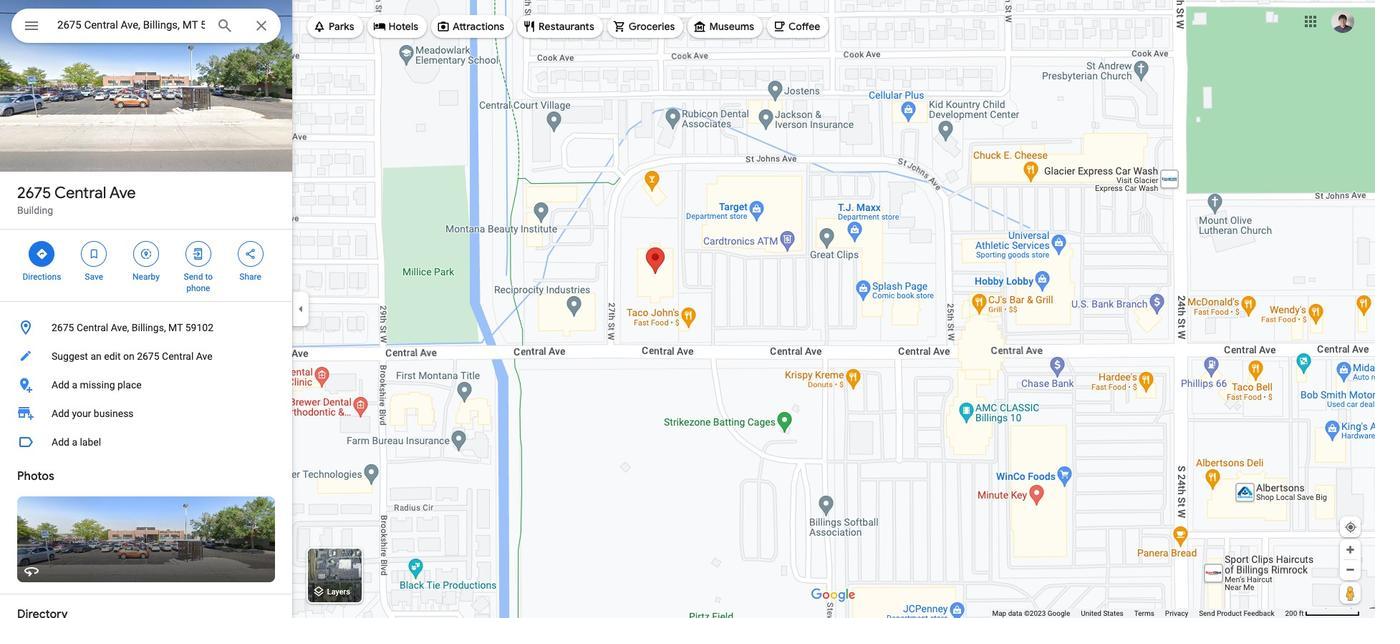 Task type: vqa. For each thing, say whether or not it's contained in the screenshot.
st,
no



Task type: describe. For each thing, give the bounding box(es) containing it.
add your business link
[[0, 400, 292, 428]]


[[140, 246, 153, 262]]

save
[[85, 272, 103, 282]]

ave inside the 2675 central ave building
[[109, 183, 136, 203]]

hotels button
[[367, 9, 427, 44]]

terms button
[[1134, 610, 1155, 619]]

nearby
[[133, 272, 160, 282]]

add for add a missing place
[[52, 380, 69, 391]]

add your business
[[52, 408, 134, 420]]

groceries button
[[607, 9, 684, 44]]

send for send to phone
[[184, 272, 203, 282]]

parks
[[329, 20, 354, 33]]

 button
[[11, 9, 52, 46]]

200
[[1285, 610, 1297, 618]]

ft
[[1299, 610, 1304, 618]]


[[23, 16, 40, 36]]

add a label button
[[0, 428, 292, 457]]

coffee
[[789, 20, 820, 33]]

museums button
[[688, 9, 763, 44]]

privacy
[[1165, 610, 1188, 618]]

suggest an edit on 2675 central ave button
[[0, 342, 292, 371]]

data
[[1008, 610, 1022, 618]]

your
[[72, 408, 91, 420]]

ave inside button
[[196, 351, 213, 362]]

send product feedback
[[1199, 610, 1275, 618]]

none field inside 2675 central ave, billings, mt 59102 field
[[57, 16, 205, 34]]


[[35, 246, 48, 262]]

2675 central ave, billings, mt 59102
[[52, 322, 213, 334]]

 search field
[[11, 9, 281, 46]]


[[244, 246, 257, 262]]

missing
[[80, 380, 115, 391]]

map
[[992, 610, 1006, 618]]

share
[[239, 272, 261, 282]]

parks button
[[307, 9, 363, 44]]

label
[[80, 437, 101, 448]]

collapse side panel image
[[293, 302, 309, 317]]

photos
[[17, 470, 54, 484]]

a for missing
[[72, 380, 77, 391]]

2675 central ave main content
[[0, 0, 292, 619]]


[[192, 246, 205, 262]]

a for label
[[72, 437, 77, 448]]

2675 central ave, billings, mt 59102 button
[[0, 314, 292, 342]]

on
[[123, 351, 134, 362]]

google maps element
[[0, 0, 1375, 619]]

add for add your business
[[52, 408, 69, 420]]

2675 Central Ave, Billings, MT 59102 field
[[11, 9, 281, 43]]

add a missing place button
[[0, 371, 292, 400]]

attractions
[[453, 20, 504, 33]]

directions
[[23, 272, 61, 282]]

united states
[[1081, 610, 1124, 618]]

show your location image
[[1344, 521, 1357, 534]]

map data ©2023 google
[[992, 610, 1070, 618]]

zoom in image
[[1345, 545, 1356, 556]]

add for add a label
[[52, 437, 69, 448]]


[[88, 246, 100, 262]]

united states button
[[1081, 610, 1124, 619]]

building
[[17, 205, 53, 216]]

200 ft button
[[1285, 610, 1360, 618]]

product
[[1217, 610, 1242, 618]]

2675 central ave building
[[17, 183, 136, 216]]



Task type: locate. For each thing, give the bounding box(es) containing it.
privacy button
[[1165, 610, 1188, 619]]

2 vertical spatial central
[[162, 351, 194, 362]]

1 vertical spatial a
[[72, 437, 77, 448]]

billings,
[[132, 322, 166, 334]]

2675 inside the 2675 central ave building
[[17, 183, 51, 203]]

actions for 2675 central ave region
[[0, 230, 292, 302]]

museums
[[709, 20, 754, 33]]

200 ft
[[1285, 610, 1304, 618]]

2675 for ave
[[17, 183, 51, 203]]

edit
[[104, 351, 121, 362]]

a inside "add a missing place" button
[[72, 380, 77, 391]]

add a missing place
[[52, 380, 142, 391]]

phone
[[186, 284, 210, 294]]

0 vertical spatial central
[[54, 183, 106, 203]]

1 vertical spatial ave
[[196, 351, 213, 362]]

add down suggest
[[52, 380, 69, 391]]

ave
[[109, 183, 136, 203], [196, 351, 213, 362]]

2675 for ave,
[[52, 322, 74, 334]]

send inside 'button'
[[1199, 610, 1215, 618]]

2 vertical spatial add
[[52, 437, 69, 448]]

1 vertical spatial central
[[77, 322, 108, 334]]

layers
[[327, 588, 350, 598]]

a left missing in the left of the page
[[72, 380, 77, 391]]

add inside button
[[52, 437, 69, 448]]

terms
[[1134, 610, 1155, 618]]

to
[[205, 272, 213, 282]]

1 a from the top
[[72, 380, 77, 391]]

2 vertical spatial 2675
[[137, 351, 159, 362]]

1 vertical spatial add
[[52, 408, 69, 420]]

2675 up building
[[17, 183, 51, 203]]

feedback
[[1244, 610, 1275, 618]]

59102
[[185, 322, 213, 334]]

an
[[91, 351, 102, 362]]

2675 inside button
[[52, 322, 74, 334]]

google
[[1048, 610, 1070, 618]]

1 horizontal spatial send
[[1199, 610, 1215, 618]]

footer containing map data ©2023 google
[[992, 610, 1285, 619]]

central for ave
[[54, 183, 106, 203]]

central
[[54, 183, 106, 203], [77, 322, 108, 334], [162, 351, 194, 362]]

1 horizontal spatial ave
[[196, 351, 213, 362]]

1 add from the top
[[52, 380, 69, 391]]

2 horizontal spatial 2675
[[137, 351, 159, 362]]

send
[[184, 272, 203, 282], [1199, 610, 1215, 618]]

0 horizontal spatial send
[[184, 272, 203, 282]]

3 add from the top
[[52, 437, 69, 448]]

central for ave,
[[77, 322, 108, 334]]

send left the product
[[1199, 610, 1215, 618]]

add inside button
[[52, 380, 69, 391]]

add a label
[[52, 437, 101, 448]]

2675
[[17, 183, 51, 203], [52, 322, 74, 334], [137, 351, 159, 362]]

2675 up suggest
[[52, 322, 74, 334]]

footer
[[992, 610, 1285, 619]]

mt
[[168, 322, 183, 334]]

suggest an edit on 2675 central ave
[[52, 351, 213, 362]]

send to phone
[[184, 272, 213, 294]]

0 horizontal spatial 2675
[[17, 183, 51, 203]]

central inside the 2675 central ave building
[[54, 183, 106, 203]]

©2023
[[1024, 610, 1046, 618]]

business
[[94, 408, 134, 420]]

add
[[52, 380, 69, 391], [52, 408, 69, 420], [52, 437, 69, 448]]

a
[[72, 380, 77, 391], [72, 437, 77, 448]]

united
[[1081, 610, 1102, 618]]

add left your
[[52, 408, 69, 420]]

ave,
[[111, 322, 129, 334]]

0 vertical spatial 2675
[[17, 183, 51, 203]]

coffee button
[[767, 9, 829, 44]]

0 vertical spatial send
[[184, 272, 203, 282]]

central down mt
[[162, 351, 194, 362]]

a left label
[[72, 437, 77, 448]]

place
[[117, 380, 142, 391]]

0 vertical spatial add
[[52, 380, 69, 391]]

groceries
[[629, 20, 675, 33]]

hotels
[[389, 20, 418, 33]]

0 horizontal spatial ave
[[109, 183, 136, 203]]

0 vertical spatial a
[[72, 380, 77, 391]]

2 add from the top
[[52, 408, 69, 420]]

central left ave,
[[77, 322, 108, 334]]

suggest
[[52, 351, 88, 362]]

attractions button
[[431, 9, 513, 44]]

1 vertical spatial 2675
[[52, 322, 74, 334]]

2675 right on
[[137, 351, 159, 362]]

1 horizontal spatial 2675
[[52, 322, 74, 334]]

send for send product feedback
[[1199, 610, 1215, 618]]

a inside add a label button
[[72, 437, 77, 448]]

google account: nolan park  
(nolan.park@adept.ai) image
[[1332, 10, 1354, 33]]

restaurants
[[539, 20, 594, 33]]

2 a from the top
[[72, 437, 77, 448]]

1 vertical spatial send
[[1199, 610, 1215, 618]]

0 vertical spatial ave
[[109, 183, 136, 203]]

send product feedback button
[[1199, 610, 1275, 619]]

restaurants button
[[517, 9, 603, 44]]

add left label
[[52, 437, 69, 448]]

send up phone
[[184, 272, 203, 282]]

2675 inside the suggest an edit on 2675 central ave button
[[137, 351, 159, 362]]

None field
[[57, 16, 205, 34]]

send inside send to phone
[[184, 272, 203, 282]]

central up 
[[54, 183, 106, 203]]

footer inside the google maps element
[[992, 610, 1285, 619]]

states
[[1103, 610, 1124, 618]]

show street view coverage image
[[1340, 583, 1361, 605]]

zoom out image
[[1345, 565, 1356, 576]]



